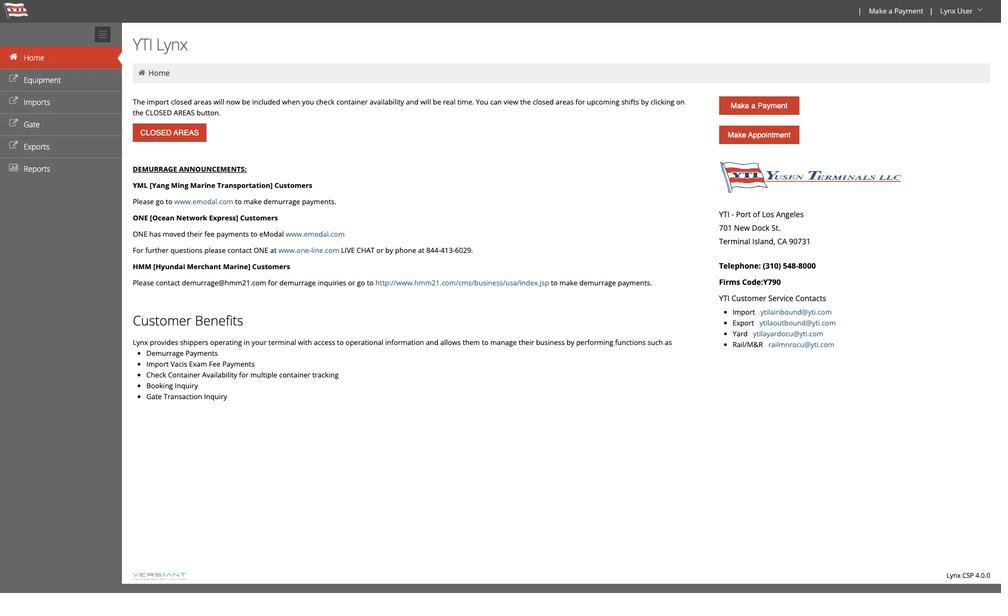 Task type: describe. For each thing, give the bounding box(es) containing it.
new
[[734, 223, 750, 233]]

vacis
[[171, 359, 187, 369]]

ming
[[171, 181, 189, 190]]

shifts
[[621, 97, 639, 107]]

lynx user link
[[936, 0, 989, 23]]

you
[[476, 97, 488, 107]]

clicking
[[651, 97, 675, 107]]

included
[[252, 97, 280, 107]]

moved
[[163, 229, 185, 239]]

inquiries
[[318, 278, 346, 288]]

exports link
[[0, 136, 122, 158]]

please go to www.emodal.com to make demurrage payments.
[[133, 197, 336, 207]]

dock
[[752, 223, 770, 233]]

2 | from the left
[[930, 6, 933, 16]]

1 horizontal spatial go
[[357, 278, 365, 288]]

export
[[733, 318, 754, 328]]

1 horizontal spatial make a payment
[[869, 6, 924, 16]]

-
[[732, 209, 734, 220]]

reports link
[[0, 158, 122, 180]]

lynx for lynx user
[[940, 6, 956, 16]]

please
[[204, 246, 226, 255]]

1 horizontal spatial import
[[733, 307, 759, 317]]

performing
[[576, 338, 613, 347]]

ytilainbound@yti.com
[[761, 307, 832, 317]]

the
[[133, 97, 145, 107]]

0 vertical spatial make a payment link
[[864, 0, 927, 23]]

1 horizontal spatial www.emodal.com
[[286, 229, 345, 239]]

and inside the import closed areas will now be included when you check container availability and will be real time.  you can view the closed areas for upcoming shifts by clicking on the closed areas button.
[[406, 97, 419, 107]]

payments
[[217, 229, 249, 239]]

for inside the lynx provides shippers operating in your terminal with access to operational information and allows them to manage their business by performing functions such as demurrage payments import vacis exam fee payments check container availability for multiple container tracking booking inquiry gate transaction inquiry
[[239, 370, 249, 380]]

0 horizontal spatial payments
[[186, 349, 218, 358]]

(310)
[[763, 261, 781, 271]]

0 horizontal spatial their
[[187, 229, 203, 239]]

questions
[[170, 246, 203, 255]]

0 vertical spatial customers
[[275, 181, 312, 190]]

yard
[[733, 329, 748, 339]]

home image
[[137, 69, 147, 76]]

please contact demurrage@hmm21.com for demurrage inquiries or go to http://www.hmm21.com/cms/business/usa/index.jsp to make demurrage payments.
[[133, 278, 652, 288]]

closed
[[145, 108, 172, 118]]

www.emodal.com link for one has moved their fee payments to emodal www.emodal.com
[[286, 229, 345, 239]]

1 be from the left
[[242, 97, 250, 107]]

yti for yti lynx
[[133, 33, 152, 55]]

the import closed areas will now be included when you check container availability and will be real time.  you can view the closed areas for upcoming shifts by clicking on the closed areas button.
[[133, 97, 685, 118]]

railmnrocu@yti.com link
[[768, 340, 835, 350]]

emodal
[[259, 229, 284, 239]]

demurrage
[[133, 164, 177, 174]]

view
[[504, 97, 518, 107]]

external link image for exports
[[8, 142, 19, 150]]

one for one has moved their fee payments to emodal www.emodal.com
[[133, 229, 148, 239]]

customers for one [ocean network express] customers
[[240, 213, 278, 223]]

check
[[146, 370, 166, 380]]

button.
[[197, 108, 221, 118]]

0 horizontal spatial contact
[[156, 278, 180, 288]]

reports
[[24, 164, 50, 174]]

2 at from the left
[[418, 246, 425, 255]]

1 will from the left
[[214, 97, 224, 107]]

terminal
[[268, 338, 296, 347]]

export ytilaoutbound@yti.com yard ytilayardocu@yti.com rail/m&r railmnrocu@yti.com
[[733, 318, 836, 350]]

0 vertical spatial or
[[377, 246, 384, 255]]

import inside the lynx provides shippers operating in your terminal with access to operational information and allows them to manage their business by performing functions such as demurrage payments import vacis exam fee payments check container availability for multiple container tracking booking inquiry gate transaction inquiry
[[146, 359, 169, 369]]

[yang
[[150, 181, 169, 190]]

2 areas from the left
[[556, 97, 574, 107]]

www.one-line.com link
[[278, 246, 339, 255]]

and inside the lynx provides shippers operating in your terminal with access to operational information and allows them to manage their business by performing functions such as demurrage payments import vacis exam fee payments check container availability for multiple container tracking booking inquiry gate transaction inquiry
[[426, 338, 439, 347]]

marine]
[[223, 262, 250, 272]]

1 horizontal spatial for
[[268, 278, 278, 288]]

1 vertical spatial customer
[[133, 312, 192, 330]]

telephone:
[[719, 261, 761, 271]]

tracking
[[312, 370, 339, 380]]

now
[[226, 97, 240, 107]]

1 horizontal spatial inquiry
[[204, 392, 227, 402]]

1 horizontal spatial customer
[[732, 293, 766, 304]]

port
[[736, 209, 751, 220]]

fee
[[204, 229, 215, 239]]

1 vertical spatial make a payment
[[731, 101, 788, 110]]

yml
[[133, 181, 148, 190]]

rail/m&r
[[733, 340, 763, 350]]

angeles
[[776, 209, 804, 220]]

ytilayardocu@yti.com
[[753, 329, 824, 339]]

external link image for equipment
[[8, 75, 19, 83]]

701
[[719, 223, 732, 233]]

1 vertical spatial make a payment link
[[719, 96, 799, 115]]

0 horizontal spatial or
[[348, 278, 355, 288]]

0 vertical spatial a
[[889, 6, 893, 16]]

has
[[149, 229, 161, 239]]

time.
[[457, 97, 474, 107]]

availability
[[370, 97, 404, 107]]

bar chart image
[[8, 164, 19, 172]]

home image
[[8, 53, 19, 61]]

live
[[341, 246, 355, 255]]

chat
[[357, 246, 375, 255]]

phone
[[395, 246, 416, 255]]

multiple
[[250, 370, 277, 380]]

telephone: (310) 548-8000
[[719, 261, 816, 271]]

1 vertical spatial the
[[133, 108, 144, 118]]

yti for yti customer service contacts
[[719, 293, 730, 304]]

of
[[753, 209, 760, 220]]

provides
[[150, 338, 178, 347]]

booking
[[146, 381, 173, 391]]

0 horizontal spatial payments.
[[302, 197, 336, 207]]

please for please contact demurrage@hmm21.com for demurrage inquiries or go to
[[133, 278, 154, 288]]

gate inside 'link'
[[24, 119, 40, 130]]

equipment link
[[0, 69, 122, 91]]

0 horizontal spatial home
[[24, 53, 44, 63]]

merchant
[[187, 262, 221, 272]]

check
[[316, 97, 335, 107]]

with
[[298, 338, 312, 347]]

gate link
[[0, 113, 122, 136]]

2 will from the left
[[420, 97, 431, 107]]

external link image for imports
[[8, 98, 19, 105]]

shippers
[[180, 338, 208, 347]]

import
[[147, 97, 169, 107]]

for further questions please contact one at www.one-line.com live chat or by phone at 844-413-6029.
[[133, 246, 473, 255]]

ytilainbound@yti.com link
[[761, 307, 832, 317]]

can
[[490, 97, 502, 107]]

1 vertical spatial payments
[[222, 359, 255, 369]]

functions
[[615, 338, 646, 347]]

0 horizontal spatial home link
[[0, 47, 122, 69]]

make for bottommost the 'make a payment' link
[[731, 101, 749, 110]]

versiant image
[[133, 573, 186, 581]]

st.
[[772, 223, 781, 233]]



Task type: locate. For each thing, give the bounding box(es) containing it.
90731
[[789, 236, 811, 247]]

demurrage@hmm21.com
[[182, 278, 266, 288]]

0 horizontal spatial make a payment
[[731, 101, 788, 110]]

make appointment link
[[719, 126, 799, 144]]

external link image inside equipment link
[[8, 75, 19, 83]]

service
[[768, 293, 794, 304]]

closed
[[171, 97, 192, 107], [533, 97, 554, 107]]

allows
[[440, 338, 461, 347]]

be right 'now'
[[242, 97, 250, 107]]

or right "inquiries"
[[348, 278, 355, 288]]

for
[[576, 97, 585, 107], [268, 278, 278, 288], [239, 370, 249, 380]]

for left multiple on the bottom
[[239, 370, 249, 380]]

the
[[520, 97, 531, 107], [133, 108, 144, 118]]

2 closed from the left
[[533, 97, 554, 107]]

yml [yang ming marine transportation] customers
[[133, 181, 312, 190]]

payments.
[[302, 197, 336, 207], [618, 278, 652, 288]]

2 horizontal spatial by
[[641, 97, 649, 107]]

gate right external link image
[[24, 119, 40, 130]]

yti left -
[[719, 209, 730, 220]]

1 horizontal spatial payments
[[222, 359, 255, 369]]

ytilaoutbound@yti.com link
[[760, 318, 836, 328]]

1 horizontal spatial payment
[[895, 6, 924, 16]]

1 vertical spatial a
[[751, 101, 756, 110]]

or right chat at the left top of the page
[[377, 246, 384, 255]]

external link image
[[8, 120, 19, 127]]

1 vertical spatial gate
[[146, 392, 162, 402]]

1 vertical spatial contact
[[156, 278, 180, 288]]

lynx for lynx csp 4.0.0
[[947, 571, 961, 581]]

external link image up bar chart icon
[[8, 142, 19, 150]]

angle down image
[[975, 6, 986, 14]]

payment left lynx user
[[895, 6, 924, 16]]

by inside the lynx provides shippers operating in your terminal with access to operational information and allows them to manage their business by performing functions such as demurrage payments import vacis exam fee payments check container availability for multiple container tracking booking inquiry gate transaction inquiry
[[567, 338, 574, 347]]

benefits
[[195, 312, 243, 330]]

1 horizontal spatial be
[[433, 97, 441, 107]]

their inside the lynx provides shippers operating in your terminal with access to operational information and allows them to manage their business by performing functions such as demurrage payments import vacis exam fee payments check container availability for multiple container tracking booking inquiry gate transaction inquiry
[[519, 338, 534, 347]]

1 vertical spatial please
[[133, 278, 154, 288]]

for down for further questions please contact one at www.one-line.com live chat or by phone at 844-413-6029.
[[268, 278, 278, 288]]

payments up availability
[[222, 359, 255, 369]]

as
[[665, 338, 672, 347]]

4.0.0
[[976, 571, 990, 581]]

1 vertical spatial by
[[385, 246, 393, 255]]

1 horizontal spatial |
[[930, 6, 933, 16]]

areas
[[174, 108, 195, 118]]

will left real
[[420, 97, 431, 107]]

1 horizontal spatial and
[[426, 338, 439, 347]]

the down the the
[[133, 108, 144, 118]]

closed right view
[[533, 97, 554, 107]]

customers for hmm [hyundai merchant marine] customers
[[252, 262, 290, 272]]

their right manage
[[519, 338, 534, 347]]

areas up button.
[[194, 97, 212, 107]]

1 horizontal spatial gate
[[146, 392, 162, 402]]

make
[[244, 197, 262, 207], [560, 278, 578, 288]]

1 vertical spatial www.emodal.com link
[[286, 229, 345, 239]]

your
[[252, 338, 267, 347]]

container left the tracking at the bottom left
[[279, 370, 310, 380]]

terminal
[[719, 236, 750, 247]]

home
[[24, 53, 44, 63], [148, 68, 170, 78]]

please down yml
[[133, 197, 154, 207]]

by right shifts
[[641, 97, 649, 107]]

manage
[[490, 338, 517, 347]]

1 vertical spatial home
[[148, 68, 170, 78]]

go
[[156, 197, 164, 207], [357, 278, 365, 288]]

0 vertical spatial import
[[733, 307, 759, 317]]

will left 'now'
[[214, 97, 224, 107]]

external link image down home icon at the left
[[8, 75, 19, 83]]

customers down "www.one-"
[[252, 262, 290, 272]]

container inside the lynx provides shippers operating in your terminal with access to operational information and allows them to manage their business by performing functions such as demurrage payments import vacis exam fee payments check container availability for multiple container tracking booking inquiry gate transaction inquiry
[[279, 370, 310, 380]]

when
[[282, 97, 300, 107]]

413-
[[441, 246, 455, 255]]

areas
[[194, 97, 212, 107], [556, 97, 574, 107]]

1 vertical spatial container
[[279, 370, 310, 380]]

demurrage announcements:
[[133, 164, 247, 174]]

http://www.hmm21.com/cms/business/usa/index.jsp link
[[376, 278, 549, 288]]

www.emodal.com up www.one-line.com link
[[286, 229, 345, 239]]

home right home icon at the left
[[24, 53, 44, 63]]

0 vertical spatial for
[[576, 97, 585, 107]]

home link up the equipment
[[0, 47, 122, 69]]

los
[[762, 209, 774, 220]]

0 horizontal spatial closed
[[171, 97, 192, 107]]

by
[[641, 97, 649, 107], [385, 246, 393, 255], [567, 338, 574, 347]]

www.emodal.com link up www.one-line.com link
[[286, 229, 345, 239]]

0 vertical spatial www.emodal.com
[[174, 197, 233, 207]]

announcements:
[[179, 164, 247, 174]]

0 horizontal spatial be
[[242, 97, 250, 107]]

payment up appointment
[[758, 101, 788, 110]]

www.emodal.com link for to make demurrage payments.
[[174, 197, 233, 207]]

0 vertical spatial payment
[[895, 6, 924, 16]]

1 at from the left
[[270, 246, 277, 255]]

by inside the import closed areas will now be included when you check container availability and will be real time.  you can view the closed areas for upcoming shifts by clicking on the closed areas button.
[[641, 97, 649, 107]]

closed up areas
[[171, 97, 192, 107]]

yti up home image
[[133, 33, 152, 55]]

go down [yang
[[156, 197, 164, 207]]

0 vertical spatial make a payment
[[869, 6, 924, 16]]

gate inside the lynx provides shippers operating in your terminal with access to operational information and allows them to manage their business by performing functions such as demurrage payments import vacis exam fee payments check container availability for multiple container tracking booking inquiry gate transaction inquiry
[[146, 392, 162, 402]]

1 horizontal spatial closed
[[533, 97, 554, 107]]

real
[[443, 97, 456, 107]]

1 external link image from the top
[[8, 75, 19, 83]]

hmm [hyundai merchant marine] customers
[[133, 262, 290, 272]]

2 please from the top
[[133, 278, 154, 288]]

customer down firms code:y790
[[732, 293, 766, 304]]

1 horizontal spatial home link
[[148, 68, 170, 78]]

home right home image
[[148, 68, 170, 78]]

2 external link image from the top
[[8, 98, 19, 105]]

appointment
[[748, 131, 791, 139]]

payments up 'exam'
[[186, 349, 218, 358]]

1 please from the top
[[133, 197, 154, 207]]

1 horizontal spatial payments.
[[618, 278, 652, 288]]

yti for yti - port of los angeles 701 new dock st. terminal island, ca 90731
[[719, 209, 730, 220]]

1 horizontal spatial the
[[520, 97, 531, 107]]

0 horizontal spatial go
[[156, 197, 164, 207]]

be left real
[[433, 97, 441, 107]]

0 horizontal spatial |
[[858, 6, 862, 16]]

0 horizontal spatial import
[[146, 359, 169, 369]]

1 vertical spatial or
[[348, 278, 355, 288]]

0 vertical spatial the
[[520, 97, 531, 107]]

please for please go to
[[133, 197, 154, 207]]

www.emodal.com down marine on the top left
[[174, 197, 233, 207]]

be
[[242, 97, 250, 107], [433, 97, 441, 107]]

for
[[133, 246, 144, 255]]

code:y790
[[742, 277, 781, 287]]

for left upcoming
[[576, 97, 585, 107]]

0 horizontal spatial container
[[279, 370, 310, 380]]

0 horizontal spatial www.emodal.com
[[174, 197, 233, 207]]

express]
[[209, 213, 238, 223]]

0 vertical spatial their
[[187, 229, 203, 239]]

1 horizontal spatial will
[[420, 97, 431, 107]]

customer up provides
[[133, 312, 192, 330]]

0 vertical spatial by
[[641, 97, 649, 107]]

transportation]
[[217, 181, 273, 190]]

customers up emodal
[[240, 213, 278, 223]]

0 horizontal spatial payment
[[758, 101, 788, 110]]

customer benefits
[[133, 312, 243, 330]]

1 vertical spatial go
[[357, 278, 365, 288]]

1 horizontal spatial their
[[519, 338, 534, 347]]

0 horizontal spatial a
[[751, 101, 756, 110]]

inquiry down availability
[[204, 392, 227, 402]]

6029.
[[455, 246, 473, 255]]

one [ocean network express] customers
[[133, 213, 278, 223]]

1 vertical spatial import
[[146, 359, 169, 369]]

lynx inside the lynx provides shippers operating in your terminal with access to operational information and allows them to manage their business by performing functions such as demurrage payments import vacis exam fee payments check container availability for multiple container tracking booking inquiry gate transaction inquiry
[[133, 338, 148, 347]]

by right business
[[567, 338, 574, 347]]

1 vertical spatial payments.
[[618, 278, 652, 288]]

0 horizontal spatial areas
[[194, 97, 212, 107]]

make
[[869, 6, 887, 16], [731, 101, 749, 110], [728, 131, 746, 139]]

external link image inside exports link
[[8, 142, 19, 150]]

www.emodal.com link down marine on the top left
[[174, 197, 233, 207]]

network
[[176, 213, 207, 223]]

yti down firms
[[719, 293, 730, 304]]

0 horizontal spatial inquiry
[[175, 381, 198, 391]]

0 vertical spatial container
[[337, 97, 368, 107]]

container right check
[[337, 97, 368, 107]]

2 be from the left
[[433, 97, 441, 107]]

1 vertical spatial yti
[[719, 209, 730, 220]]

contact down '[hyundai'
[[156, 278, 180, 288]]

make for make appointment link
[[728, 131, 746, 139]]

1 vertical spatial for
[[268, 278, 278, 288]]

please down hmm
[[133, 278, 154, 288]]

go right "inquiries"
[[357, 278, 365, 288]]

1 horizontal spatial a
[[889, 6, 893, 16]]

you
[[302, 97, 314, 107]]

0 vertical spatial make
[[869, 6, 887, 16]]

import up export
[[733, 307, 759, 317]]

transaction
[[164, 392, 202, 402]]

home link right home image
[[148, 68, 170, 78]]

3 external link image from the top
[[8, 142, 19, 150]]

external link image
[[8, 75, 19, 83], [8, 98, 19, 105], [8, 142, 19, 150]]

lynx provides shippers operating in your terminal with access to operational information and allows them to manage their business by performing functions such as demurrage payments import vacis exam fee payments check container availability for multiple container tracking booking inquiry gate transaction inquiry
[[133, 338, 672, 402]]

None submit
[[133, 124, 207, 142]]

in
[[244, 338, 250, 347]]

1 horizontal spatial make
[[560, 278, 578, 288]]

container
[[168, 370, 200, 380]]

0 vertical spatial payments.
[[302, 197, 336, 207]]

container inside the import closed areas will now be included when you check container availability and will be real time.  you can view the closed areas for upcoming shifts by clicking on the closed areas button.
[[337, 97, 368, 107]]

1 horizontal spatial make a payment link
[[864, 0, 927, 23]]

import up check
[[146, 359, 169, 369]]

0 horizontal spatial make
[[244, 197, 262, 207]]

inquiry down container
[[175, 381, 198, 391]]

0 vertical spatial inquiry
[[175, 381, 198, 391]]

ca
[[778, 236, 787, 247]]

0 vertical spatial home
[[24, 53, 44, 63]]

marine
[[190, 181, 215, 190]]

and right availability
[[406, 97, 419, 107]]

line.com
[[311, 246, 339, 255]]

availability
[[202, 370, 237, 380]]

gate down 'booking'
[[146, 392, 162, 402]]

one left has
[[133, 229, 148, 239]]

external link image up external link image
[[8, 98, 19, 105]]

make appointment
[[728, 131, 791, 139]]

their left "fee"
[[187, 229, 203, 239]]

operational
[[346, 338, 383, 347]]

for inside the import closed areas will now be included when you check container availability and will be real time.  you can view the closed areas for upcoming shifts by clicking on the closed areas button.
[[576, 97, 585, 107]]

2 horizontal spatial for
[[576, 97, 585, 107]]

by left the "phone"
[[385, 246, 393, 255]]

1 horizontal spatial home
[[148, 68, 170, 78]]

1 areas from the left
[[194, 97, 212, 107]]

at left 844-
[[418, 246, 425, 255]]

yti customer service contacts
[[719, 293, 826, 304]]

railmnrocu@yti.com
[[768, 340, 835, 350]]

0 vertical spatial yti
[[133, 33, 152, 55]]

operating
[[210, 338, 242, 347]]

yti
[[133, 33, 152, 55], [719, 209, 730, 220], [719, 293, 730, 304]]

1 vertical spatial inquiry
[[204, 392, 227, 402]]

1 vertical spatial make
[[731, 101, 749, 110]]

fee
[[209, 359, 221, 369]]

on
[[676, 97, 685, 107]]

external link image inside "imports" link
[[8, 98, 19, 105]]

areas left upcoming
[[556, 97, 574, 107]]

hmm
[[133, 262, 151, 272]]

please
[[133, 197, 154, 207], [133, 278, 154, 288]]

imports link
[[0, 91, 122, 113]]

1 vertical spatial payment
[[758, 101, 788, 110]]

www.one-
[[278, 246, 311, 255]]

0 vertical spatial go
[[156, 197, 164, 207]]

0 vertical spatial gate
[[24, 119, 40, 130]]

lynx for lynx provides shippers operating in your terminal with access to operational information and allows them to manage their business by performing functions such as demurrage payments import vacis exam fee payments check container availability for multiple container tracking booking inquiry gate transaction inquiry
[[133, 338, 148, 347]]

[ocean
[[150, 213, 175, 223]]

island,
[[752, 236, 776, 247]]

0 horizontal spatial customer
[[133, 312, 192, 330]]

0 horizontal spatial at
[[270, 246, 277, 255]]

1 | from the left
[[858, 6, 862, 16]]

0 horizontal spatial and
[[406, 97, 419, 107]]

0 vertical spatial and
[[406, 97, 419, 107]]

1 horizontal spatial at
[[418, 246, 425, 255]]

access
[[314, 338, 335, 347]]

0 vertical spatial www.emodal.com link
[[174, 197, 233, 207]]

0 horizontal spatial by
[[385, 246, 393, 255]]

1 vertical spatial one
[[133, 229, 148, 239]]

yti lynx
[[133, 33, 187, 55]]

the right view
[[520, 97, 531, 107]]

0 vertical spatial customer
[[732, 293, 766, 304]]

0 vertical spatial contact
[[228, 246, 252, 255]]

0 vertical spatial one
[[133, 213, 148, 223]]

at down emodal
[[270, 246, 277, 255]]

one left [ocean
[[133, 213, 148, 223]]

exam
[[189, 359, 207, 369]]

2 vertical spatial one
[[254, 246, 268, 255]]

one for one [ocean network express] customers
[[133, 213, 148, 223]]

lynx
[[940, 6, 956, 16], [156, 33, 187, 55], [133, 338, 148, 347], [947, 571, 961, 581]]

such
[[648, 338, 663, 347]]

one down emodal
[[254, 246, 268, 255]]

[hyundai
[[153, 262, 185, 272]]

2 vertical spatial for
[[239, 370, 249, 380]]

yti inside yti - port of los angeles 701 new dock st. terminal island, ca 90731
[[719, 209, 730, 220]]

upcoming
[[587, 97, 620, 107]]

1 vertical spatial and
[[426, 338, 439, 347]]

2 vertical spatial yti
[[719, 293, 730, 304]]

|
[[858, 6, 862, 16], [930, 6, 933, 16]]

user
[[957, 6, 973, 16]]

1 closed from the left
[[171, 97, 192, 107]]

contact down one has moved their fee payments to emodal www.emodal.com
[[228, 246, 252, 255]]

1 vertical spatial www.emodal.com
[[286, 229, 345, 239]]

ytilaoutbound@yti.com
[[760, 318, 836, 328]]

customers right transportation]
[[275, 181, 312, 190]]

and left allows
[[426, 338, 439, 347]]

csp
[[963, 571, 974, 581]]

0 horizontal spatial gate
[[24, 119, 40, 130]]

their
[[187, 229, 203, 239], [519, 338, 534, 347]]

1 horizontal spatial container
[[337, 97, 368, 107]]

0 horizontal spatial for
[[239, 370, 249, 380]]

1 horizontal spatial contact
[[228, 246, 252, 255]]

0 vertical spatial external link image
[[8, 75, 19, 83]]



Task type: vqa. For each thing, say whether or not it's contained in the screenshot.


